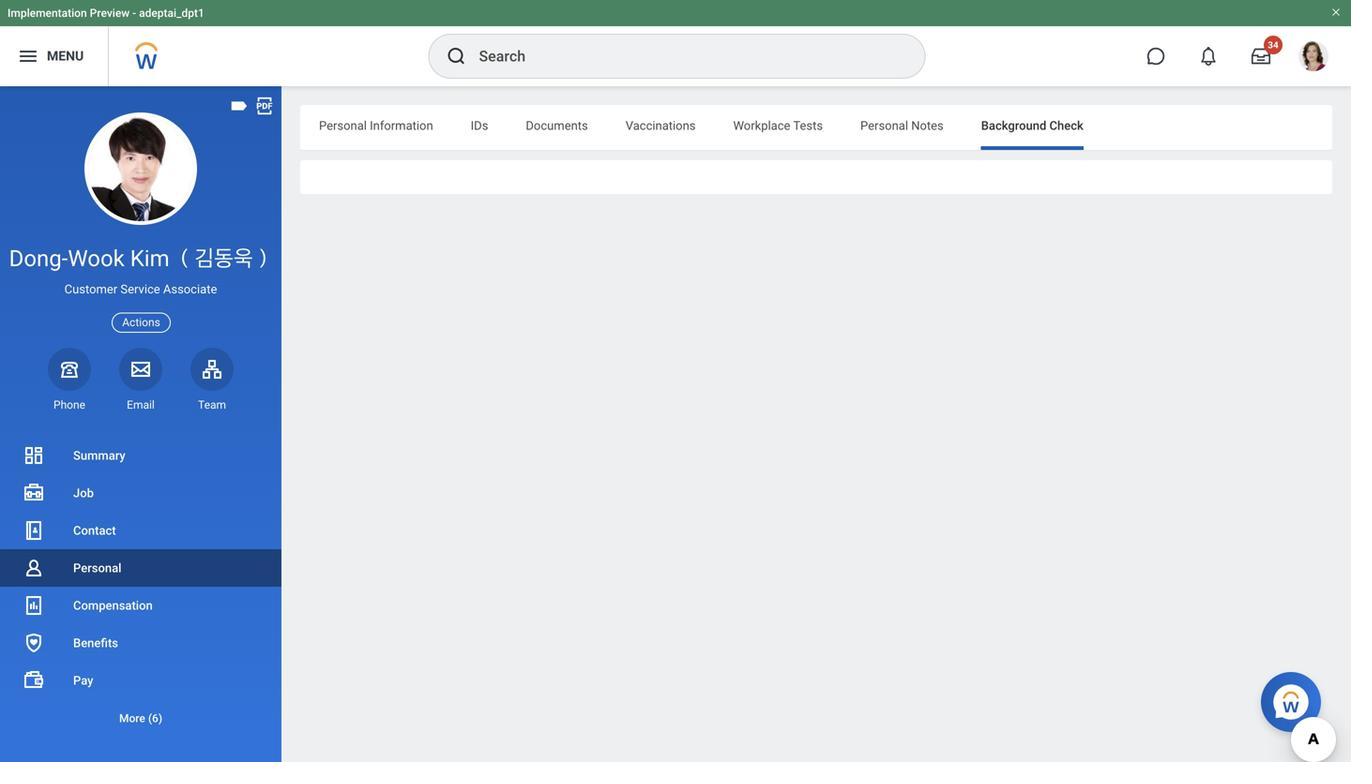 Task type: locate. For each thing, give the bounding box(es) containing it.
benefits image
[[23, 633, 45, 655]]

more (6) button
[[0, 700, 282, 738]]

inbox large image
[[1252, 47, 1271, 66]]

（김동욱）
[[175, 245, 273, 272]]

tab list
[[300, 105, 1333, 150]]

dong-
[[9, 245, 68, 272]]

pay
[[73, 674, 93, 688]]

(6)
[[148, 713, 162, 726]]

navigation pane region
[[0, 86, 282, 763]]

implementation
[[8, 7, 87, 20]]

kim
[[130, 245, 170, 272]]

compensation
[[73, 599, 153, 613]]

personal
[[319, 119, 367, 133], [861, 119, 908, 133], [73, 562, 122, 576]]

34
[[1268, 39, 1279, 51]]

actions
[[122, 316, 160, 329]]

menu button
[[0, 26, 108, 86]]

personal inside navigation pane "region"
[[73, 562, 122, 576]]

notifications large image
[[1199, 47, 1218, 66]]

personal link
[[0, 550, 282, 587]]

phone
[[53, 399, 85, 412]]

menu banner
[[0, 0, 1351, 86]]

profile logan mcneil image
[[1299, 41, 1329, 75]]

actions button
[[112, 313, 171, 333]]

adeptai_dpt1
[[139, 7, 204, 20]]

personal for personal notes
[[861, 119, 908, 133]]

personal down 'contact' on the left of page
[[73, 562, 122, 576]]

list containing summary
[[0, 437, 282, 738]]

2 horizontal spatial personal
[[861, 119, 908, 133]]

job
[[73, 487, 94, 501]]

personal left the information
[[319, 119, 367, 133]]

vaccinations
[[626, 119, 696, 133]]

summary image
[[23, 445, 45, 467]]

more (6) button
[[0, 708, 282, 731]]

1 horizontal spatial personal
[[319, 119, 367, 133]]

list
[[0, 437, 282, 738]]

job link
[[0, 475, 282, 512]]

check
[[1050, 119, 1084, 133]]

associate
[[163, 283, 217, 297]]

personal left the notes
[[861, 119, 908, 133]]

email dong-wook kim （김동욱） element
[[119, 398, 162, 413]]

view team image
[[201, 358, 223, 381]]

customer
[[64, 283, 117, 297]]

preview
[[90, 7, 130, 20]]

justify image
[[17, 45, 39, 68]]

0 horizontal spatial personal
[[73, 562, 122, 576]]



Task type: describe. For each thing, give the bounding box(es) containing it.
close environment banner image
[[1331, 7, 1342, 18]]

workplace
[[733, 119, 791, 133]]

compensation image
[[23, 595, 45, 618]]

documents
[[526, 119, 588, 133]]

job image
[[23, 482, 45, 505]]

phone image
[[56, 358, 83, 381]]

service
[[121, 283, 160, 297]]

ids
[[471, 119, 488, 133]]

pay image
[[23, 670, 45, 693]]

team link
[[191, 348, 234, 413]]

search image
[[445, 45, 468, 68]]

background check
[[981, 119, 1084, 133]]

mail image
[[130, 358, 152, 381]]

phone dong-wook kim （김동욱） element
[[48, 398, 91, 413]]

personal notes
[[861, 119, 944, 133]]

-
[[132, 7, 136, 20]]

contact image
[[23, 520, 45, 542]]

summary
[[73, 449, 126, 463]]

personal information
[[319, 119, 433, 133]]

personal image
[[23, 557, 45, 580]]

view printable version (pdf) image
[[254, 96, 275, 116]]

more
[[119, 713, 145, 726]]

contact link
[[0, 512, 282, 550]]

tests
[[793, 119, 823, 133]]

Search Workday  search field
[[479, 36, 886, 77]]

more (6)
[[119, 713, 162, 726]]

customer service associate
[[64, 283, 217, 297]]

email
[[127, 399, 155, 412]]

contact
[[73, 524, 116, 538]]

compensation link
[[0, 587, 282, 625]]

workplace tests
[[733, 119, 823, 133]]

dong-wook kim （김동욱）
[[9, 245, 273, 272]]

tag image
[[229, 96, 250, 116]]

notes
[[911, 119, 944, 133]]

34 button
[[1241, 36, 1283, 77]]

implementation preview -   adeptai_dpt1
[[8, 7, 204, 20]]

phone button
[[48, 348, 91, 413]]

personal for personal information
[[319, 119, 367, 133]]

team
[[198, 399, 226, 412]]

menu
[[47, 48, 84, 64]]

summary link
[[0, 437, 282, 475]]

information
[[370, 119, 433, 133]]

email button
[[119, 348, 162, 413]]

pay link
[[0, 663, 282, 700]]

tab list containing personal information
[[300, 105, 1333, 150]]

benefits link
[[0, 625, 282, 663]]

wook
[[68, 245, 125, 272]]

benefits
[[73, 637, 118, 651]]

team dong-wook kim （김동욱） element
[[191, 398, 234, 413]]

background
[[981, 119, 1047, 133]]



Task type: vqa. For each thing, say whether or not it's contained in the screenshot.
the 5 Button
no



